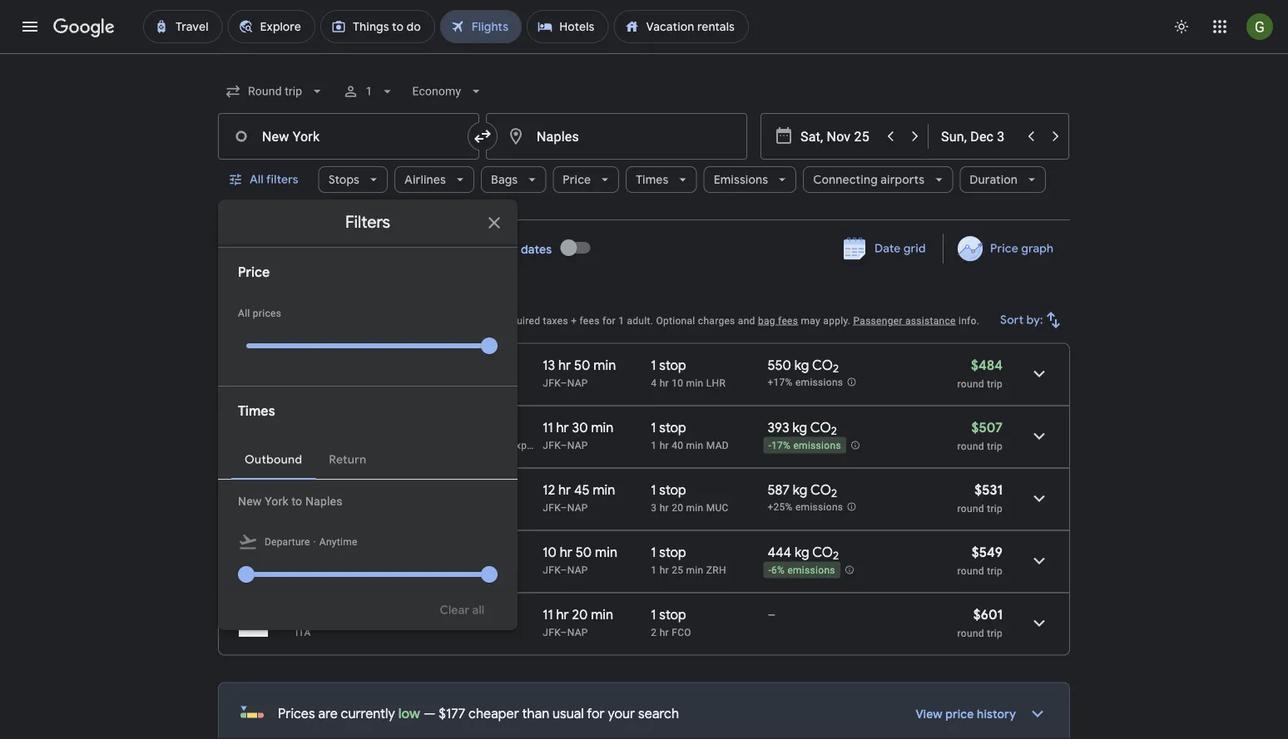 Task type: vqa. For each thing, say whether or not it's contained in the screenshot.
Stops
yes



Task type: describe. For each thing, give the bounding box(es) containing it.
departing
[[257, 290, 333, 311]]

10 hr 50 min jfk – nap
[[543, 544, 617, 576]]

total duration 12 hr 45 min. element
[[543, 482, 651, 501]]

are
[[318, 706, 338, 723]]

connecting
[[813, 172, 878, 187]]

hr inside 11 hr 30 min jfk – nap
[[556, 419, 569, 436]]

587
[[768, 482, 790, 499]]

hr inside 1 stop 4 hr 10 min lhr
[[660, 377, 669, 389]]

stop for 13 hr 50 min
[[659, 357, 686, 374]]

+25%
[[768, 502, 793, 514]]

airways
[[378, 377, 415, 389]]

layover (1 of 1) is a 3 hr 20 min layover at munich international airport in munich. element
[[651, 501, 759, 515]]

jfk for 13 hr 50 min
[[543, 377, 561, 389]]

17%
[[771, 440, 791, 452]]

6%
[[771, 565, 785, 577]]

round for $484
[[958, 378, 984, 390]]

2 for 587
[[831, 487, 837, 501]]

price graph button
[[947, 234, 1067, 264]]

graph
[[1021, 241, 1054, 256]]

flights
[[336, 290, 385, 311]]

1 stop flight. element for 13 hr 50 min
[[651, 357, 686, 377]]

hr inside "12 hr 45 min jfk – nap"
[[558, 482, 571, 499]]

- for 393
[[768, 440, 771, 452]]

view
[[916, 708, 943, 723]]

5:30 pm lufthansa
[[295, 482, 344, 514]]

nov 25 – dec 3
[[343, 243, 424, 258]]

lhr
[[706, 377, 726, 389]]

nap for 10 hr 50 min
[[567, 565, 588, 576]]

date grid
[[875, 241, 926, 256]]

1 stop flight. element for 11 hr 30 min
[[651, 419, 686, 439]]

total duration 13 hr 50 min. element
[[543, 357, 651, 377]]

550
[[768, 357, 791, 374]]

ita
[[295, 627, 311, 639]]

484 US dollars text field
[[971, 357, 1003, 374]]

total duration 11 hr 30 min. element
[[543, 419, 651, 439]]

0 horizontal spatial price
[[301, 315, 324, 327]]

duration
[[970, 172, 1018, 187]]

grid
[[904, 241, 926, 256]]

531 US dollars text field
[[975, 482, 1003, 499]]

1 stop flight. element for 10 hr 50 min
[[651, 544, 686, 564]]

co for 550
[[812, 357, 833, 374]]

price graph
[[990, 241, 1054, 256]]

close dialog image
[[484, 213, 504, 233]]

hr inside the 1 stop 2 hr fco
[[660, 627, 669, 639]]

nov
[[343, 243, 365, 258]]

1 for 1 stop 4 hr 10 min lhr
[[651, 357, 656, 374]]

muc
[[706, 502, 729, 514]]

round for $549
[[958, 565, 984, 577]]

assistance
[[905, 315, 956, 327]]

swap origin and destination. image
[[473, 126, 493, 146]]

3 for stop
[[651, 502, 657, 514]]

taxes
[[543, 315, 568, 327]]

$177
[[439, 706, 465, 723]]

1 button
[[336, 72, 402, 112]]

hr inside 1 stop 1 hr 40 min mad
[[660, 440, 669, 451]]

convenience
[[347, 315, 405, 327]]

ranked
[[218, 315, 253, 327]]

prices for prices are currently low — $177 cheaper than usual for your search
[[278, 706, 315, 723]]

best departing flights main content
[[218, 228, 1070, 740]]

your
[[608, 706, 635, 723]]

12 hr 45 min jfk – nap
[[543, 482, 615, 514]]

$507 round trip
[[958, 419, 1003, 452]]

emissions down 587 kg co 2
[[796, 502, 843, 514]]

1 stop 1 hr 25 min zrh
[[651, 544, 726, 576]]

times button
[[626, 160, 697, 200]]

departure
[[265, 537, 310, 548]]

nap for 11 hr 30 min
[[567, 440, 588, 451]]

prices for prices include required taxes + fees for 1 adult. optional charges and bag fees may apply. passenger assistance
[[433, 315, 463, 327]]

all filters button
[[218, 160, 312, 200]]

layover (1 of 1) is a 4 hr 10 min layover at heathrow airport in london. element
[[651, 377, 759, 390]]

13
[[543, 357, 555, 374]]

trip for $507
[[987, 441, 1003, 452]]

emissions down "444 kg co 2"
[[788, 565, 835, 577]]

sort by: button
[[994, 300, 1070, 340]]

507 US dollars text field
[[972, 419, 1003, 436]]

10 inside 10 hr 50 min jfk – nap
[[543, 544, 557, 561]]

45
[[574, 482, 590, 499]]

1 vertical spatial for
[[587, 706, 605, 723]]

layover (1 of 1) is a 1 hr 25 min layover at zurich airport in zürich. element
[[651, 564, 759, 577]]

apply.
[[823, 315, 851, 327]]

$549
[[972, 544, 1003, 561]]

than
[[522, 706, 549, 723]]

-17% emissions
[[768, 440, 841, 452]]

prices for track prices
[[280, 243, 314, 258]]

trip for $601
[[987, 628, 1003, 640]]

Return text field
[[941, 114, 1018, 159]]

50 for 13
[[574, 357, 590, 374]]

1 stop 2 hr fco
[[651, 607, 691, 639]]

0 horizontal spatial price
[[238, 264, 270, 281]]

2 inside the 1 stop 2 hr fco
[[651, 627, 657, 639]]

emissions down 550 kg co 2
[[796, 377, 843, 389]]

price button
[[553, 160, 619, 200]]

airlines
[[405, 172, 446, 187]]

– up united
[[349, 544, 357, 561]]

emissions button
[[704, 160, 797, 200]]

min inside 1 stop 3 hr 20 min muc
[[686, 502, 704, 514]]

nap for 13 hr 50 min
[[567, 377, 588, 389]]

550 kg co 2
[[768, 357, 839, 376]]

dates
[[521, 243, 552, 258]]

stop for 11 hr 20 min
[[659, 607, 686, 624]]

passenger assistance button
[[853, 315, 956, 327]]

round for $531
[[958, 503, 984, 515]]

kg for 393
[[793, 419, 807, 436]]

5:30 pm
[[295, 482, 344, 499]]

25 – dec
[[368, 243, 414, 258]]

stops button
[[318, 160, 388, 200]]

 image inside best departing flights main content
[[329, 565, 332, 576]]

kg for 587
[[793, 482, 808, 499]]

20 inside 11 hr 20 min jfk – nap
[[572, 607, 588, 624]]

hr inside 1 stop 1 hr 25 min zrh
[[660, 565, 669, 576]]

393
[[768, 419, 790, 436]]

bags
[[491, 172, 518, 187]]

trip for $531
[[987, 503, 1003, 515]]

- for 444
[[768, 565, 771, 577]]

york
[[265, 495, 289, 508]]

2 for 393
[[831, 425, 837, 439]]

11 hr 30 min jfk – nap
[[543, 419, 614, 451]]

view price history image
[[1018, 694, 1058, 734]]

any dates
[[496, 243, 552, 258]]

date grid button
[[831, 234, 939, 264]]

– down 6%
[[768, 607, 776, 624]]

hr inside 10 hr 50 min jfk – nap
[[560, 544, 572, 561]]

american, british airways
[[295, 377, 415, 389]]

zrh
[[706, 565, 726, 576]]

1 for 1 stop 1 hr 40 min mad
[[651, 419, 656, 436]]

naples
[[305, 495, 343, 508]]

track prices
[[246, 243, 314, 258]]

price inside price popup button
[[563, 172, 591, 187]]

mad
[[706, 440, 729, 451]]

required
[[502, 315, 540, 327]]

– for 13 hr 50 min
[[561, 377, 567, 389]]

on
[[286, 315, 298, 327]]

– for 12 hr 45 min
[[561, 502, 567, 514]]

operated
[[422, 440, 465, 451]]

trip for $484
[[987, 378, 1003, 390]]



Task type: locate. For each thing, give the bounding box(es) containing it.
low
[[398, 706, 420, 723]]

nap for 11 hr 20 min
[[567, 627, 588, 639]]

history
[[977, 708, 1016, 723]]

based
[[255, 315, 284, 327]]

fees
[[580, 315, 600, 327], [778, 315, 798, 327]]

– inside 11 hr 30 min jfk – nap
[[561, 440, 567, 451]]

min inside 11 hr 30 min jfk – nap
[[591, 419, 614, 436]]

best
[[218, 290, 253, 311]]

nap down the 45
[[567, 502, 588, 514]]

all for all filters
[[250, 172, 264, 187]]

round inside the $484 round trip
[[958, 378, 984, 390]]

5 round from the top
[[958, 628, 984, 640]]

1 horizontal spatial price
[[946, 708, 974, 723]]

0 horizontal spatial fees
[[580, 315, 600, 327]]

1 vertical spatial 50
[[576, 544, 592, 561]]

trip down $549
[[987, 565, 1003, 577]]

1 horizontal spatial 10
[[672, 377, 683, 389]]

1 vertical spatial 20
[[572, 607, 588, 624]]

444
[[768, 544, 792, 561]]

4 nap from the top
[[567, 565, 588, 576]]

4 1 stop flight. element from the top
[[651, 544, 686, 564]]

4 jfk from the top
[[543, 565, 561, 576]]

12
[[543, 482, 555, 499]]

jfk for 12 hr 45 min
[[543, 502, 561, 514]]

11 inside 11 hr 30 min jfk – nap
[[543, 419, 553, 436]]

currently
[[341, 706, 395, 723]]

$531
[[975, 482, 1003, 499]]

11 up express
[[543, 419, 553, 436]]

co for 393
[[810, 419, 831, 436]]

airlines button
[[395, 160, 474, 200]]

1 inside 1 stop 3 hr 20 min muc
[[651, 482, 656, 499]]

may
[[801, 315, 821, 327]]

0 vertical spatial price
[[301, 315, 324, 327]]

10 right 4
[[672, 377, 683, 389]]

price
[[563, 172, 591, 187], [990, 241, 1018, 256], [238, 264, 270, 281]]

jfk down 'total duration 11 hr 20 min.' element
[[543, 627, 561, 639]]

– down total duration 10 hr 50 min. element on the bottom
[[561, 565, 567, 576]]

min down "12 hr 45 min jfk – nap"
[[595, 544, 617, 561]]

hr right 13
[[558, 357, 571, 374]]

hr inside 13 hr 50 min jfk – nap
[[558, 357, 571, 374]]

nap down total duration 13 hr 50 min. element
[[567, 377, 588, 389]]

round for $601
[[958, 628, 984, 640]]

jfk inside 11 hr 20 min jfk – nap
[[543, 627, 561, 639]]

jfk for 11 hr 20 min
[[543, 627, 561, 639]]

nap down 30
[[567, 440, 588, 451]]

-6% emissions
[[768, 565, 835, 577]]

None search field
[[218, 72, 1070, 700]]

co inside "444 kg co 2"
[[812, 544, 833, 561]]

stop inside 1 stop 1 hr 40 min mad
[[659, 419, 686, 436]]

hr down "12 hr 45 min jfk – nap"
[[560, 544, 572, 561]]

1 round from the top
[[958, 378, 984, 390]]

– inside 11 hr 20 min jfk – nap
[[561, 627, 567, 639]]

40
[[672, 440, 683, 451]]

1 stop flight. element up 25
[[651, 544, 686, 564]]

50 for 10
[[576, 544, 592, 561]]

3 1 stop flight. element from the top
[[651, 482, 686, 501]]

min right 40 at the bottom
[[686, 440, 704, 451]]

co up '+25% emissions'
[[811, 482, 831, 499]]

1 horizontal spatial 20
[[672, 502, 683, 514]]

2 left fco
[[651, 627, 657, 639]]

jfk for 10 hr 50 min
[[543, 565, 561, 576]]

prices for all prices
[[253, 308, 281, 320]]

co up -6% emissions
[[812, 544, 833, 561]]

0 vertical spatial for
[[602, 315, 616, 327]]

trip inside the $484 round trip
[[987, 378, 1003, 390]]

+
[[571, 315, 577, 327]]

1 vertical spatial 10
[[543, 544, 557, 561]]

nap inside 13 hr 50 min jfk – nap
[[567, 377, 588, 389]]

1 horizontal spatial fees
[[778, 315, 798, 327]]

2 horizontal spatial price
[[990, 241, 1018, 256]]

optional
[[656, 315, 695, 327]]

2 nap from the top
[[567, 440, 588, 451]]

all filters
[[250, 172, 298, 187]]

search
[[638, 706, 679, 723]]

5 stop from the top
[[659, 607, 686, 624]]

round inside $531 round trip
[[958, 503, 984, 515]]

hr left fco
[[660, 627, 669, 639]]

and left the 'bag'
[[738, 315, 755, 327]]

prices left include
[[433, 315, 463, 327]]

min left the muc
[[686, 502, 704, 514]]

price inside price graph button
[[990, 241, 1018, 256]]

min right the 45
[[593, 482, 615, 499]]

20
[[672, 502, 683, 514], [572, 607, 588, 624]]

2 for 550
[[833, 362, 839, 376]]

min inside "12 hr 45 min jfk – nap"
[[593, 482, 615, 499]]

stop inside 1 stop 3 hr 20 min muc
[[659, 482, 686, 499]]

price right view
[[946, 708, 974, 723]]

fees right +
[[580, 315, 600, 327]]

20 down 10 hr 50 min jfk – nap
[[572, 607, 588, 624]]

all left filters
[[250, 172, 264, 187]]

– down total duration 12 hr 45 min. element
[[561, 502, 567, 514]]

jfk inside 11 hr 30 min jfk – nap
[[543, 440, 561, 451]]

kg up +17% emissions
[[795, 357, 809, 374]]

filters
[[266, 172, 298, 187]]

0 vertical spatial 11
[[543, 419, 553, 436]]

hr right 12
[[558, 482, 571, 499]]

flight details. leaves john f. kennedy international airport at 9:00 pm on saturday, november 25 and arrives at naples international airport at 1:50 pm on sunday, november 26. image
[[1019, 541, 1059, 581]]

view price history
[[916, 708, 1016, 723]]

trip
[[987, 378, 1003, 390], [987, 441, 1003, 452], [987, 503, 1003, 515], [987, 565, 1003, 577], [987, 628, 1003, 640]]

stop inside 1 stop 4 hr 10 min lhr
[[659, 357, 686, 374]]

stop
[[659, 357, 686, 374], [659, 419, 686, 436], [659, 482, 686, 499], [659, 544, 686, 561], [659, 607, 686, 624]]

jfk down total duration 10 hr 50 min. element on the bottom
[[543, 565, 561, 576]]

ranked based on price and convenience
[[218, 315, 405, 327]]

learn more about tracked prices image
[[318, 243, 333, 258]]

1 stop flight. element for 11 hr 20 min
[[651, 607, 686, 626]]

round for $507
[[958, 441, 984, 452]]

jfk inside "12 hr 45 min jfk – nap"
[[543, 502, 561, 514]]

co for 444
[[812, 544, 833, 561]]

1 stop from the top
[[659, 357, 686, 374]]

main menu image
[[20, 17, 40, 37]]

10 inside 1 stop 4 hr 10 min lhr
[[672, 377, 683, 389]]

fco
[[672, 627, 691, 639]]

jfk inside 13 hr 50 min jfk – nap
[[543, 377, 561, 389]]

Departure text field
[[801, 114, 877, 159]]

1 vertical spatial all
[[238, 308, 250, 320]]

co up -17% emissions
[[810, 419, 831, 436]]

50 inside 10 hr 50 min jfk – nap
[[576, 544, 592, 561]]

– for 10 hr 50 min
[[561, 565, 567, 576]]

0 vertical spatial price
[[563, 172, 591, 187]]

0 vertical spatial 50
[[574, 357, 590, 374]]

0 horizontal spatial 20
[[572, 607, 588, 624]]

– for 11 hr 30 min
[[561, 440, 567, 451]]

stop up layover (1 of 1) is a 3 hr 20 min layover at munich international airport in munich. element
[[659, 482, 686, 499]]

1 - from the top
[[768, 440, 771, 452]]

anytime
[[319, 537, 358, 548]]

round inside "$601 round trip"
[[958, 628, 984, 640]]

prices inside find the best price region
[[280, 243, 314, 258]]

20 left the muc
[[672, 502, 683, 514]]

by:
[[1027, 313, 1044, 328]]

to
[[292, 495, 302, 508]]

1 and from the left
[[327, 315, 344, 327]]

9:00 pm –
[[295, 544, 360, 561]]

kg inside "444 kg co 2"
[[795, 544, 809, 561]]

1 for 1 stop 2 hr fco
[[651, 607, 656, 624]]

swiss
[[295, 565, 326, 576]]

1 horizontal spatial and
[[738, 315, 755, 327]]

0 horizontal spatial times
[[238, 403, 275, 420]]

3 down total duration 12 hr 45 min. element
[[651, 502, 657, 514]]

5 trip from the top
[[987, 628, 1003, 640]]

min right 25
[[686, 565, 704, 576]]

round down $484
[[958, 378, 984, 390]]

Departure time: 9:00 PM. text field
[[295, 544, 346, 561]]

flight details. leaves john f. kennedy international airport at 10:30 pm on saturday, november 25 and arrives at naples international airport at 6:20 pm on sunday, november 26. image
[[1019, 354, 1059, 394]]

nap inside 11 hr 20 min jfk – nap
[[567, 627, 588, 639]]

1 vertical spatial price
[[946, 708, 974, 723]]

 image
[[329, 565, 332, 576]]

min inside 1 stop 1 hr 40 min mad
[[686, 440, 704, 451]]

bag fees button
[[758, 315, 798, 327]]

sort by:
[[1000, 313, 1044, 328]]

flight details. leaves john f. kennedy international airport at 8:40 pm on saturday, november 25 and arrives at naples international airport at 2:10 pm on sunday, november 26. image
[[1019, 417, 1059, 456]]

all
[[250, 172, 264, 187], [238, 308, 250, 320]]

1 horizontal spatial 3
[[651, 502, 657, 514]]

1 horizontal spatial times
[[636, 172, 669, 187]]

3 jfk from the top
[[543, 502, 561, 514]]

11 for 11 hr 30 min
[[543, 419, 553, 436]]

11 inside 11 hr 20 min jfk – nap
[[543, 607, 553, 624]]

1 vertical spatial prices
[[253, 308, 281, 320]]

3 round from the top
[[958, 503, 984, 515]]

kg up -6% emissions
[[795, 544, 809, 561]]

1 1 stop flight. element from the top
[[651, 357, 686, 377]]

1 vertical spatial -
[[768, 565, 771, 577]]

1 11 from the top
[[543, 419, 553, 436]]

1 vertical spatial times
[[238, 403, 275, 420]]

none search field containing filters
[[218, 72, 1070, 700]]

2 vertical spatial price
[[238, 264, 270, 281]]

0 vertical spatial times
[[636, 172, 669, 187]]

round down $507
[[958, 441, 984, 452]]

393 kg co 2
[[768, 419, 837, 439]]

3 nap from the top
[[567, 502, 588, 514]]

– down total duration 13 hr 50 min. element
[[561, 377, 567, 389]]

fees right the 'bag'
[[778, 315, 798, 327]]

min inside 1 stop 4 hr 10 min lhr
[[686, 377, 704, 389]]

nap inside 10 hr 50 min jfk – nap
[[567, 565, 588, 576]]

3 trip from the top
[[987, 503, 1003, 515]]

all prices
[[238, 308, 281, 320]]

nap for 12 hr 45 min
[[567, 502, 588, 514]]

hr left 40 at the bottom
[[660, 440, 669, 451]]

kg inside 587 kg co 2
[[793, 482, 808, 499]]

min right 30
[[591, 419, 614, 436]]

change appearance image
[[1162, 7, 1202, 47]]

express
[[510, 440, 547, 451]]

4 stop from the top
[[659, 544, 686, 561]]

1 stop flight. element for 12 hr 45 min
[[651, 482, 686, 501]]

leaves john f. kennedy international airport at 9:00 pm on saturday, november 25 and arrives at naples international airport at 1:50 pm on sunday, november 26. element
[[295, 544, 416, 561]]

best departing flights
[[218, 290, 385, 311]]

co up +17% emissions
[[812, 357, 833, 374]]

1 stop flight. element up 4
[[651, 357, 686, 377]]

jfk down 12
[[543, 502, 561, 514]]

$549 round trip
[[958, 544, 1003, 577]]

united
[[336, 565, 366, 576]]

1 horizontal spatial price
[[563, 172, 591, 187]]

1 inside popup button
[[366, 84, 372, 98]]

1 jfk from the top
[[543, 377, 561, 389]]

$507
[[972, 419, 1003, 436]]

all for all prices
[[238, 308, 250, 320]]

by
[[467, 440, 478, 451]]

0 horizontal spatial prices
[[278, 706, 315, 723]]

0 vertical spatial 10
[[672, 377, 683, 389]]

bags button
[[481, 160, 546, 200]]

prices left the are
[[278, 706, 315, 723]]

round down $549
[[958, 565, 984, 577]]

round down 531 us dollars text field at the bottom right
[[958, 503, 984, 515]]

co inside 587 kg co 2
[[811, 482, 831, 499]]

min inside 10 hr 50 min jfk – nap
[[595, 544, 617, 561]]

5 1 stop flight. element from the top
[[651, 607, 686, 626]]

co
[[812, 357, 833, 374], [810, 419, 831, 436], [811, 482, 831, 499], [812, 544, 833, 561]]

2 inside "444 kg co 2"
[[833, 549, 839, 564]]

trip down $507
[[987, 441, 1003, 452]]

– inside 10 hr 50 min jfk – nap
[[561, 565, 567, 576]]

11 for 11 hr 20 min
[[543, 607, 553, 624]]

0 vertical spatial prices
[[433, 315, 463, 327]]

for left your
[[587, 706, 605, 723]]

1 vertical spatial prices
[[278, 706, 315, 723]]

emissions down '393 kg co 2'
[[793, 440, 841, 452]]

549 US dollars text field
[[972, 544, 1003, 561]]

jfk for 11 hr 30 min
[[543, 440, 561, 451]]

2 up -6% emissions
[[833, 549, 839, 564]]

american,
[[295, 377, 342, 389]]

2 1 stop flight. element from the top
[[651, 419, 686, 439]]

5 nap from the top
[[567, 627, 588, 639]]

layover (1 of 1) is a 1 hr 40 min layover at adolfo suárez madrid–barajas airport in madrid. element
[[651, 439, 759, 452]]

4 trip from the top
[[987, 565, 1003, 577]]

1 stop 1 hr 40 min mad
[[651, 419, 729, 451]]

trip down $601 text field on the right
[[987, 628, 1003, 640]]

duration button
[[960, 160, 1046, 200]]

– down 'total duration 11 hr 20 min.' element
[[561, 627, 567, 639]]

1 nap from the top
[[567, 377, 588, 389]]

all inside "button"
[[250, 172, 264, 187]]

20 inside 1 stop 3 hr 20 min muc
[[672, 502, 683, 514]]

trip for $549
[[987, 565, 1003, 577]]

11 down 10 hr 50 min jfk – nap
[[543, 607, 553, 624]]

1 vertical spatial 3
[[651, 502, 657, 514]]

4 round from the top
[[958, 565, 984, 577]]

2 for 444
[[833, 549, 839, 564]]

trip inside $549 round trip
[[987, 565, 1003, 577]]

jfk up 12
[[543, 440, 561, 451]]

prices include required taxes + fees for 1 adult. optional charges and bag fees may apply. passenger assistance
[[433, 315, 956, 327]]

stop up 40 at the bottom
[[659, 419, 686, 436]]

hr down 10 hr 50 min jfk – nap
[[556, 607, 569, 624]]

2 - from the top
[[768, 565, 771, 577]]

total duration 10 hr 50 min. element
[[543, 544, 651, 564]]

2 stop from the top
[[659, 419, 686, 436]]

kg up '+25% emissions'
[[793, 482, 808, 499]]

price right on
[[301, 315, 324, 327]]

0 horizontal spatial 10
[[543, 544, 557, 561]]

0 vertical spatial all
[[250, 172, 264, 187]]

1 inside the 1 stop 2 hr fco
[[651, 607, 656, 624]]

– inside "12 hr 45 min jfk – nap"
[[561, 502, 567, 514]]

$484
[[971, 357, 1003, 374]]

3 inside find the best price region
[[417, 243, 424, 258]]

3 right 25 – dec
[[417, 243, 424, 258]]

prices are currently low — $177 cheaper than usual for your search
[[278, 706, 679, 723]]

3 inside 1 stop 3 hr 20 min muc
[[651, 502, 657, 514]]

1 stop flight. element up 40 at the bottom
[[651, 419, 686, 439]]

0 vertical spatial 3
[[417, 243, 424, 258]]

nap inside "12 hr 45 min jfk – nap"
[[567, 502, 588, 514]]

trip inside $531 round trip
[[987, 503, 1003, 515]]

1 stop flight. element down 40 at the bottom
[[651, 482, 686, 501]]

2 inside 587 kg co 2
[[831, 487, 837, 501]]

round inside $549 round trip
[[958, 565, 984, 577]]

2 up +17% emissions
[[833, 362, 839, 376]]

kg inside '393 kg co 2'
[[793, 419, 807, 436]]

1 horizontal spatial prices
[[433, 315, 463, 327]]

None field
[[218, 77, 332, 107], [406, 77, 491, 107], [218, 77, 332, 107], [406, 77, 491, 107]]

1 fees from the left
[[580, 315, 600, 327]]

444 kg co 2
[[768, 544, 839, 564]]

2 inside '393 kg co 2'
[[831, 425, 837, 439]]

0 vertical spatial 20
[[672, 502, 683, 514]]

price left graph
[[990, 241, 1018, 256]]

1 for 1 stop 1 hr 25 min zrh
[[651, 544, 656, 561]]

hr inside 1 stop 3 hr 20 min muc
[[660, 502, 669, 514]]

stop up fco
[[659, 607, 686, 624]]

connecting airports
[[813, 172, 925, 187]]

hr inside 11 hr 20 min jfk – nap
[[556, 607, 569, 624]]

flight details. leaves john f. kennedy international airport at 5:30 pm on saturday, november 25 and arrives at naples international airport at 12:15 pm on sunday, november 26. image
[[1019, 479, 1059, 519]]

0 horizontal spatial and
[[327, 315, 344, 327]]

stop for 11 hr 30 min
[[659, 419, 686, 436]]

- down 444
[[768, 565, 771, 577]]

– inside 13 hr 50 min jfk – nap
[[561, 377, 567, 389]]

round down $601 text field on the right
[[958, 628, 984, 640]]

0 vertical spatial prices
[[280, 243, 314, 258]]

5 jfk from the top
[[543, 627, 561, 639]]

2 up -17% emissions
[[831, 425, 837, 439]]

total duration 11 hr 20 min. element
[[543, 607, 651, 626]]

min inside 1 stop 1 hr 25 min zrh
[[686, 565, 704, 576]]

Departure time: 5:30 PM. text field
[[295, 482, 344, 499]]

1 for 1 stop 3 hr 20 min muc
[[651, 482, 656, 499]]

3 for 25 – dec
[[417, 243, 424, 258]]

50 down "12 hr 45 min jfk – nap"
[[576, 544, 592, 561]]

stop inside the 1 stop 2 hr fco
[[659, 607, 686, 624]]

13 hr 50 min jfk – nap
[[543, 357, 616, 389]]

adult.
[[627, 315, 653, 327]]

connecting airports button
[[803, 160, 953, 200]]

1 trip from the top
[[987, 378, 1003, 390]]

– right express
[[561, 440, 567, 451]]

2 11 from the top
[[543, 607, 553, 624]]

for left adult.
[[602, 315, 616, 327]]

50 inside 13 hr 50 min jfk – nap
[[574, 357, 590, 374]]

price right the bags popup button
[[563, 172, 591, 187]]

trip inside "$601 round trip"
[[987, 628, 1003, 640]]

stop up 25
[[659, 544, 686, 561]]

stop inside 1 stop 1 hr 25 min zrh
[[659, 544, 686, 561]]

co inside 550 kg co 2
[[812, 357, 833, 374]]

2 and from the left
[[738, 315, 755, 327]]

1 inside 1 stop 4 hr 10 min lhr
[[651, 357, 656, 374]]

prices left on
[[253, 308, 281, 320]]

1 vertical spatial price
[[990, 241, 1018, 256]]

10 down "12 hr 45 min jfk – nap"
[[543, 544, 557, 561]]

+17%
[[768, 377, 793, 389]]

flight details. leaves john f. kennedy international airport at 9:00 pm on saturday, november 25 and arrives at naples international airport at 2:20 pm on sunday, november 26. image
[[1019, 604, 1059, 644]]

date
[[875, 241, 901, 256]]

nap down 'total duration 11 hr 20 min.' element
[[567, 627, 588, 639]]

prices left learn more about tracked prices image
[[280, 243, 314, 258]]

hr left the muc
[[660, 502, 669, 514]]

0 vertical spatial -
[[768, 440, 771, 452]]

1 stop flight. element up fco
[[651, 607, 686, 626]]

stops
[[328, 172, 360, 187]]

trip inside $507 round trip
[[987, 441, 1003, 452]]

min inside 13 hr 50 min jfk – nap
[[594, 357, 616, 374]]

min right 13
[[594, 357, 616, 374]]

price down track
[[238, 264, 270, 281]]

find the best price region
[[218, 228, 1070, 277]]

hr left 25
[[660, 565, 669, 576]]

co inside '393 kg co 2'
[[810, 419, 831, 436]]

include
[[465, 315, 499, 327]]

kg for 550
[[795, 357, 809, 374]]

- down 393
[[768, 440, 771, 452]]

4
[[651, 377, 657, 389]]

2 trip from the top
[[987, 441, 1003, 452]]

1 for 1
[[366, 84, 372, 98]]

all left based
[[238, 308, 250, 320]]

emissions
[[714, 172, 768, 187]]

jfk down 13
[[543, 377, 561, 389]]

1 vertical spatial 11
[[543, 607, 553, 624]]

min down 10 hr 50 min jfk – nap
[[591, 607, 613, 624]]

2 up '+25% emissions'
[[831, 487, 837, 501]]

1 stop flight. element
[[651, 357, 686, 377], [651, 419, 686, 439], [651, 482, 686, 501], [651, 544, 686, 564], [651, 607, 686, 626]]

$601
[[973, 607, 1003, 624]]

layover (1 of 1) is a 2 hr layover at leonardo da vinci–fiumicino airport in rome. element
[[651, 626, 759, 640]]

jfk inside 10 hr 50 min jfk – nap
[[543, 565, 561, 576]]

hr right 4
[[660, 377, 669, 389]]

emissions
[[796, 377, 843, 389], [793, 440, 841, 452], [796, 502, 843, 514], [788, 565, 835, 577]]

2 round from the top
[[958, 441, 984, 452]]

2 fees from the left
[[778, 315, 798, 327]]

hr left 30
[[556, 419, 569, 436]]

and down flights
[[327, 315, 344, 327]]

iberia
[[481, 440, 507, 451]]

round inside $507 round trip
[[958, 441, 984, 452]]

2 jfk from the top
[[543, 440, 561, 451]]

co for 587
[[811, 482, 831, 499]]

kg up -17% emissions
[[793, 419, 807, 436]]

0 horizontal spatial 3
[[417, 243, 424, 258]]

times inside popup button
[[636, 172, 669, 187]]

601 US dollars text field
[[973, 607, 1003, 624]]

kg inside 550 kg co 2
[[795, 357, 809, 374]]

loading results progress bar
[[0, 53, 1288, 57]]

trip down 531 us dollars text field at the bottom right
[[987, 503, 1003, 515]]

kg for 444
[[795, 544, 809, 561]]

operated by iberia express
[[422, 440, 547, 451]]

stop for 12 hr 45 min
[[659, 482, 686, 499]]

1 stop 4 hr 10 min lhr
[[651, 357, 726, 389]]

3
[[417, 243, 424, 258], [651, 502, 657, 514]]

None text field
[[218, 113, 479, 160], [486, 113, 747, 160], [218, 113, 479, 160], [486, 113, 747, 160]]

2 inside 550 kg co 2
[[833, 362, 839, 376]]

– for 11 hr 20 min
[[561, 627, 567, 639]]

3 stop from the top
[[659, 482, 686, 499]]

min inside 11 hr 20 min jfk – nap
[[591, 607, 613, 624]]

stop up layover (1 of 1) is a 4 hr 10 min layover at heathrow airport in london. element
[[659, 357, 686, 374]]

stop for 10 hr 50 min
[[659, 544, 686, 561]]

nap inside 11 hr 30 min jfk – nap
[[567, 440, 588, 451]]

nap down total duration 10 hr 50 min. element on the bottom
[[567, 565, 588, 576]]

–
[[561, 377, 567, 389], [561, 440, 567, 451], [561, 502, 567, 514], [349, 544, 357, 561], [561, 565, 567, 576], [768, 607, 776, 624], [561, 627, 567, 639]]

50 right 13
[[574, 357, 590, 374]]

+25% emissions
[[768, 502, 843, 514]]



